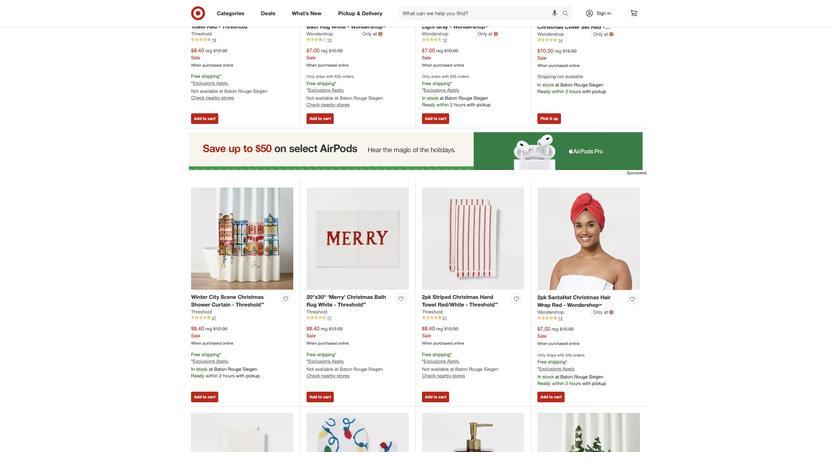 Task type: locate. For each thing, give the bounding box(es) containing it.
threshold
[[191, 31, 212, 36], [191, 309, 212, 315], [307, 309, 327, 315], [422, 309, 443, 315]]

polar bear standard lid christmas cover set red - wondershop™ link
[[538, 16, 625, 38]]

wondershop™ down body
[[453, 23, 488, 30]]

check inside "only ships with $35 orders free shipping * * exclusions apply. not available at baton rouge siegen check nearby stores"
[[307, 102, 320, 108]]

2 horizontal spatial $10.00
[[560, 327, 574, 332]]

1 horizontal spatial bath
[[374, 294, 386, 301]]

cover
[[565, 24, 580, 30]]

0 horizontal spatial bath
[[307, 23, 318, 30]]

$7.00 reg $10.00 sale when purchased online
[[307, 47, 349, 68], [422, 47, 464, 68], [538, 326, 580, 346]]

1 horizontal spatial wrap
[[538, 302, 551, 309]]

¬ down in
[[609, 31, 614, 37]]

red
[[207, 23, 217, 30], [591, 24, 601, 30], [552, 302, 562, 309]]

1 horizontal spatial 12 link
[[422, 37, 524, 43]]

1 12 link from the left
[[307, 37, 409, 43]]

snowflake inside 2pk snowflake christmas hand towel red - threshold™
[[202, 16, 228, 22]]

20"x30" 'merry' christmas bath rug white - threshold™ image
[[307, 188, 409, 290], [307, 188, 409, 290]]

wondershop™ up 13 link
[[567, 302, 602, 309]]

white down string
[[332, 23, 346, 30]]

white inside 20"x30" 'merry' christmas bath rug white - threshold™
[[318, 302, 333, 308]]

2pk for 2pk snowflake christmas hand towel red - threshold™
[[191, 16, 200, 22]]

$12.00 down 37
[[213, 326, 227, 332]]

12 link down '17"x24" string lights christmas bath rug white - wondershop™' link
[[307, 37, 409, 43]]

1 horizontal spatial 12
[[443, 37, 447, 42]]

add to cart for 20"x30" 'merry' christmas bath rug white - threshold™
[[310, 395, 331, 400]]

advertisement region
[[185, 132, 647, 170]]

purchased inside $10.50 reg $15.00 sale when purchased online
[[549, 63, 568, 68]]

reg down 21
[[436, 326, 443, 332]]

$8.40 for 20"x30" 'merry' christmas bath rug white - threshold™
[[307, 326, 320, 332]]

$7.00
[[307, 47, 320, 54], [422, 47, 435, 54], [538, 326, 551, 332]]

sale for snowflake christmas body wrap light gray - wondershop™
[[422, 55, 431, 60]]

threshold™ inside 2pk snowflake christmas hand towel red - threshold™
[[222, 23, 250, 30]]

2pk merry christmas hand towel white - threshold™ image
[[191, 414, 293, 453], [191, 414, 293, 453]]

lights
[[344, 16, 360, 22]]

christmas inside 2pk striped christmas hand towel red/white - threshold™
[[453, 294, 479, 301]]

wrap down santahat
[[538, 302, 551, 309]]

pickup & delivery
[[338, 10, 382, 16]]

0 horizontal spatial snowflake
[[202, 16, 228, 22]]

shipping inside free shipping * * exclusions apply. in stock at  baton rouge siegen ready within 2 hours with pickup
[[202, 352, 219, 358]]

only at ¬ down lid at the top of page
[[593, 31, 614, 37]]

12
[[327, 37, 332, 42], [443, 37, 447, 42]]

0 vertical spatial wrap
[[492, 16, 505, 22]]

$12.00 down the 17
[[329, 326, 343, 332]]

1 horizontal spatial only ships with $35 orders free shipping * * exclusions apply. in stock at  baton rouge siegen ready within 2 hours with pickup
[[538, 353, 606, 386]]

0 horizontal spatial ships
[[316, 74, 325, 79]]

0 horizontal spatial towel
[[191, 23, 205, 30]]

- for snowflake christmas body wrap light gray - wondershop™
[[450, 23, 452, 30]]

check
[[191, 95, 205, 101], [307, 102, 320, 108], [307, 373, 320, 379], [422, 373, 436, 379]]

siegen inside free shipping * * exclusions apply. in stock at  baton rouge siegen ready within 2 hours with pickup
[[243, 367, 257, 372]]

threshold link down the shower
[[191, 309, 212, 316]]

reg down gray
[[436, 48, 443, 53]]

free shipping * * exclusions apply. not available at baton rouge siegen check nearby stores for red
[[191, 74, 267, 101]]

christmas right scene
[[238, 294, 264, 301]]

purchased for winter city scene christmas shower curtain - threshold™
[[203, 341, 222, 346]]

threshold link
[[191, 30, 212, 37], [191, 309, 212, 316], [307, 309, 327, 316], [422, 309, 443, 316]]

add to cart button for 2pk striped christmas hand towel red/white - threshold™
[[422, 392, 449, 403]]

add to cart button for 2pk santahat christmas hair wrap red - wondershop™
[[538, 392, 565, 403]]

christmas right the &
[[361, 16, 387, 22]]

12 link for wondershop™
[[422, 37, 524, 43]]

wondershop™ inside 17"x24" string lights christmas bath rug white - wondershop™
[[351, 23, 386, 30]]

only at ¬ for polar bear standard lid christmas cover set red - wondershop™
[[593, 31, 614, 37]]

2 horizontal spatial $7.00
[[538, 326, 551, 332]]

1 horizontal spatial $35
[[450, 74, 457, 79]]

12 for gray
[[443, 37, 447, 42]]

red up 19
[[207, 23, 217, 30]]

pine trees christmas shower curtain - threshold™ image
[[538, 414, 640, 453], [538, 414, 640, 453]]

polar bear standard lid christmas cover set red - wondershop™ image
[[538, 0, 640, 12], [538, 0, 640, 12]]

$35 inside "only ships with $35 orders free shipping * * exclusions apply. not available at baton rouge siegen check nearby stores"
[[335, 74, 341, 79]]

37
[[212, 316, 216, 321]]

add
[[194, 116, 202, 121], [310, 116, 317, 121], [425, 116, 433, 121], [194, 395, 202, 400], [310, 395, 317, 400], [425, 395, 433, 400], [541, 395, 548, 400]]

when for polar bear standard lid christmas cover set red - wondershop™
[[538, 63, 548, 68]]

white down 20"x30"
[[318, 302, 333, 308]]

0 horizontal spatial 12 link
[[307, 37, 409, 43]]

reg for 2pk snowflake christmas hand towel red - threshold™
[[205, 48, 212, 53]]

add for winter city scene christmas shower curtain - threshold™
[[194, 395, 202, 400]]

2 snowflake from the left
[[422, 16, 448, 22]]

online
[[223, 63, 233, 68], [338, 63, 349, 68], [454, 63, 464, 68], [569, 63, 580, 68], [223, 341, 233, 346], [338, 341, 349, 346], [454, 341, 464, 346], [569, 341, 580, 346]]

stock
[[543, 82, 554, 88], [427, 95, 439, 101], [196, 367, 208, 372], [543, 374, 554, 380]]

not
[[557, 74, 564, 79]]

- for 2pk santahat christmas hair wrap red - wondershop™
[[564, 302, 566, 309]]

0 vertical spatial hand
[[257, 16, 270, 22]]

threshold link for red
[[191, 30, 212, 37]]

christmas
[[229, 16, 255, 22], [361, 16, 387, 22], [450, 16, 476, 22], [538, 24, 564, 30], [238, 294, 264, 301], [347, 294, 373, 301], [453, 294, 479, 301], [573, 294, 599, 301]]

1 horizontal spatial towel
[[422, 302, 436, 308]]

$35
[[335, 74, 341, 79], [450, 74, 457, 79], [566, 353, 572, 358]]

1 vertical spatial rug
[[307, 302, 317, 308]]

1 horizontal spatial $7.00 reg $10.00 sale when purchased online
[[422, 47, 464, 68]]

online for city
[[223, 341, 233, 346]]

2 horizontal spatial ships
[[547, 353, 556, 358]]

rug inside 20"x30" 'merry' christmas bath rug white - threshold™
[[307, 302, 317, 308]]

2pk snowflake christmas hand towel red - threshold™ image
[[191, 0, 293, 11], [191, 0, 293, 11]]

when for 20"x30" 'merry' christmas bath rug white - threshold™
[[307, 341, 317, 346]]

'merry'
[[328, 294, 346, 301]]

1 horizontal spatial free shipping * * exclusions apply. not available at baton rouge siegen check nearby stores
[[307, 352, 383, 379]]

reg down "17"x24""
[[321, 48, 328, 53]]

$10.50
[[538, 47, 554, 54]]

wondershop™ inside the snowflake christmas body wrap light gray - wondershop™
[[453, 23, 488, 30]]

2 horizontal spatial 2pk
[[538, 294, 547, 301]]

exclusions inside free shipping * * exclusions apply. in stock at  baton rouge siegen ready within 2 hours with pickup
[[193, 359, 215, 365]]

pickup inside shipping not available in stock at  baton rouge siegen ready within 2 hours with pickup
[[592, 89, 606, 94]]

threshold™ inside winter city scene christmas shower curtain - threshold™
[[236, 302, 264, 308]]

threshold™ up 17 link
[[338, 302, 366, 308]]

apply. inside "only ships with $35 orders free shipping * * exclusions apply. not available at baton rouge siegen check nearby stores"
[[332, 87, 344, 93]]

17"x24" string lights christmas bath rug white - wondershop™ image
[[307, 0, 409, 11], [307, 0, 409, 11]]

- down sign in
[[603, 24, 605, 30]]

1 snowflake from the left
[[202, 16, 228, 22]]

threshold™ inside 20"x30" 'merry' christmas bath rug white - threshold™
[[338, 302, 366, 308]]

stores for 20"x30" 'merry' christmas bath rug white - threshold™
[[337, 373, 350, 379]]

snowflake inside the snowflake christmas body wrap light gray - wondershop™
[[422, 16, 448, 22]]

when for snowflake christmas body wrap light gray - wondershop™
[[422, 63, 432, 68]]

when inside $10.50 reg $15.00 sale when purchased online
[[538, 63, 548, 68]]

$10.00
[[329, 48, 343, 53], [444, 48, 458, 53], [560, 327, 574, 332]]

reg inside $10.50 reg $15.00 sale when purchased online
[[555, 48, 562, 54]]

white
[[332, 23, 346, 30], [318, 302, 333, 308]]

wondershop link up 14
[[538, 31, 592, 37]]

¬ down 'delivery'
[[378, 30, 383, 37]]

rouge inside shipping not available in stock at  baton rouge siegen ready within 2 hours with pickup
[[574, 82, 588, 88]]

wondershop link down string
[[307, 30, 361, 37]]

rug down "17"x24""
[[320, 23, 330, 30]]

threshold link for curtain
[[191, 309, 212, 316]]

21 link
[[422, 316, 524, 321]]

threshold™ inside 2pk striped christmas hand towel red/white - threshold™
[[469, 302, 498, 308]]

hand inside 2pk striped christmas hand towel red/white - threshold™
[[480, 294, 493, 301]]

wondershop down "17"x24""
[[307, 31, 333, 36]]

0 vertical spatial towel
[[191, 23, 205, 30]]

purchased for 17"x24" string lights christmas bath rug white - wondershop™
[[318, 63, 337, 68]]

wrap inside 2pk santahat christmas hair wrap red - wondershop™
[[538, 302, 551, 309]]

rug down 20"x30"
[[307, 302, 317, 308]]

wondershop up 14
[[538, 31, 564, 37]]

$8.40 reg $12.00 sale when purchased online down the 17
[[307, 326, 349, 346]]

red down santahat
[[552, 302, 562, 309]]

christmas up 19 link
[[229, 16, 255, 22]]

add to cart button for 2pk snowflake christmas hand towel red - threshold™
[[191, 113, 218, 124]]

christmas up red/white
[[453, 294, 479, 301]]

sale for 20"x30" 'merry' christmas bath rug white - threshold™
[[307, 333, 316, 339]]

1 horizontal spatial snowflake
[[422, 16, 448, 22]]

0 horizontal spatial $7.00
[[307, 47, 320, 54]]

add for 2pk santahat christmas hair wrap red - wondershop™
[[541, 395, 548, 400]]

1 vertical spatial bath
[[374, 294, 386, 301]]

wrap right body
[[492, 16, 505, 22]]

¬ for 17"x24" string lights christmas bath rug white - wondershop™
[[378, 30, 383, 37]]

christmas left hair
[[573, 294, 599, 301]]

1 horizontal spatial hand
[[480, 294, 493, 301]]

1 12 from the left
[[327, 37, 332, 42]]

when for winter city scene christmas shower curtain - threshold™
[[191, 341, 201, 346]]

ships for rug
[[316, 74, 325, 79]]

¬
[[378, 30, 383, 37], [494, 30, 498, 37], [609, 31, 614, 37], [609, 309, 614, 316]]

1 horizontal spatial red
[[552, 302, 562, 309]]

threshold link up the 17
[[307, 309, 327, 316]]

purchased for 2pk striped christmas hand towel red/white - threshold™
[[434, 341, 453, 346]]

orders
[[342, 74, 354, 79], [458, 74, 469, 79], [573, 353, 585, 358]]

2 horizontal spatial red
[[591, 24, 601, 30]]

threshold up the 17
[[307, 309, 327, 315]]

christmas inside 2pk santahat christmas hair wrap red - wondershop™
[[573, 294, 599, 301]]

purchased for 2pk snowflake christmas hand towel red - threshold™
[[203, 63, 222, 68]]

threshold up 19
[[191, 31, 212, 36]]

2pk inside 2pk striped christmas hand towel red/white - threshold™
[[422, 294, 431, 301]]

cart
[[208, 116, 215, 121], [323, 116, 331, 121], [439, 116, 446, 121], [208, 395, 215, 400], [323, 395, 331, 400], [439, 395, 446, 400], [554, 395, 562, 400]]

0 horizontal spatial rug
[[307, 302, 317, 308]]

12 link
[[307, 37, 409, 43], [422, 37, 524, 43]]

$7.00 for light
[[422, 47, 435, 54]]

add to cart for 17"x24" string lights christmas bath rug white - wondershop™
[[310, 116, 331, 121]]

2pk inside 2pk santahat christmas hair wrap red - wondershop™
[[538, 294, 547, 301]]

in inside free shipping * * exclusions apply. in stock at  baton rouge siegen ready within 2 hours with pickup
[[191, 367, 195, 372]]

$10.00 down 17"x24" string lights christmas bath rug white - wondershop™
[[329, 48, 343, 53]]

1 vertical spatial towel
[[422, 302, 436, 308]]

sign
[[597, 10, 606, 16]]

pickup
[[592, 89, 606, 94], [477, 102, 491, 108], [246, 373, 260, 379], [592, 381, 606, 386]]

0 horizontal spatial free shipping * * exclusions apply. not available at baton rouge siegen check nearby stores
[[191, 74, 267, 101]]

exclusions
[[193, 80, 215, 86], [308, 87, 330, 93], [424, 87, 446, 93], [193, 359, 215, 365], [308, 359, 330, 365], [424, 359, 446, 365], [539, 366, 561, 372]]

christmas left body
[[450, 16, 476, 22]]

threshold™ down categories link
[[222, 23, 250, 30]]

baton
[[561, 82, 573, 88], [224, 88, 237, 94], [340, 95, 352, 101], [445, 95, 457, 101], [214, 367, 227, 372], [340, 367, 352, 372], [455, 367, 468, 372], [561, 374, 573, 380]]

0 horizontal spatial $7.00 reg $10.00 sale when purchased online
[[307, 47, 349, 68]]

stock inside free shipping * * exclusions apply. in stock at  baton rouge siegen ready within 2 hours with pickup
[[196, 367, 208, 372]]

0 vertical spatial white
[[332, 23, 346, 30]]

orders for rug
[[342, 74, 354, 79]]

nearby for 2pk striped christmas hand towel red/white - threshold™
[[437, 373, 451, 379]]

wondershop link down gray
[[422, 30, 476, 37]]

free shipping * * exclusions apply. not available at baton rouge siegen check nearby stores
[[191, 74, 267, 101], [307, 352, 383, 379], [422, 352, 498, 379]]

$8.40
[[191, 47, 204, 54], [191, 326, 204, 332], [307, 326, 320, 332], [422, 326, 435, 332]]

cart for 2pk santahat christmas hair wrap red - wondershop™
[[554, 395, 562, 400]]

stock inside shipping not available in stock at  baton rouge siegen ready within 2 hours with pickup
[[543, 82, 554, 88]]

at inside "only ships with $35 orders free shipping * * exclusions apply. not available at baton rouge siegen check nearby stores"
[[335, 95, 339, 101]]

$8.40 reg $12.00 sale when purchased online
[[191, 47, 233, 68], [191, 326, 233, 346], [307, 326, 349, 346], [422, 326, 464, 346]]

- right gray
[[450, 23, 452, 30]]

wondershop link up 13
[[538, 309, 592, 316]]

threshold™ up 37 "link"
[[236, 302, 264, 308]]

bath down "17"x24""
[[307, 23, 318, 30]]

$35 for gray
[[450, 74, 457, 79]]

2pk santahat christmas hair wrap red - wondershop™ image
[[538, 188, 640, 290], [538, 188, 640, 290]]

threshold link up 21
[[422, 309, 443, 316]]

check nearby stores button for 2pk striped christmas hand towel red/white - threshold™
[[422, 373, 465, 380]]

hand up 19 link
[[257, 16, 270, 22]]

reg down 14
[[555, 48, 562, 54]]

¬ down hair
[[609, 309, 614, 316]]

12 down string
[[327, 37, 332, 42]]

0 horizontal spatial orders
[[342, 74, 354, 79]]

free
[[191, 74, 200, 79], [307, 81, 316, 86], [422, 81, 431, 86], [191, 352, 200, 358], [307, 352, 316, 358], [422, 352, 431, 358], [538, 359, 547, 365]]

cart for 20"x30" 'merry' christmas bath rug white - threshold™
[[323, 395, 331, 400]]

0 vertical spatial only ships with $35 orders free shipping * * exclusions apply. in stock at  baton rouge siegen ready within 2 hours with pickup
[[422, 74, 491, 108]]

snowflake up 19
[[202, 16, 228, 22]]

- inside 2pk snowflake christmas hand towel red - threshold™
[[218, 23, 221, 30]]

sale inside $10.50 reg $15.00 sale when purchased online
[[538, 55, 547, 61]]

santahat
[[548, 294, 572, 301]]

0 horizontal spatial $35
[[335, 74, 341, 79]]

reg for snowflake christmas body wrap light gray - wondershop™
[[436, 48, 443, 53]]

shower
[[191, 302, 210, 308]]

only at ¬ down 'delivery'
[[362, 30, 383, 37]]

0 horizontal spatial wrap
[[492, 16, 505, 22]]

2 12 link from the left
[[422, 37, 524, 43]]

string lights standard lid christmas cover set white - wondershop™ image
[[307, 414, 409, 453], [307, 414, 409, 453]]

$7.00 reg $10.00 sale when purchased online for red
[[538, 326, 580, 346]]

- down categories
[[218, 23, 221, 30]]

online for santahat
[[569, 341, 580, 346]]

online inside $10.50 reg $15.00 sale when purchased online
[[569, 63, 580, 68]]

2 horizontal spatial orders
[[573, 353, 585, 358]]

purchased for 20"x30" 'merry' christmas bath rug white - threshold™
[[318, 341, 337, 346]]

snowflake up light
[[422, 16, 448, 22]]

2pk
[[191, 16, 200, 22], [422, 294, 431, 301], [538, 294, 547, 301]]

wondershop™ inside 2pk santahat christmas hair wrap red - wondershop™
[[567, 302, 602, 309]]

threshold™ for red/white
[[469, 302, 498, 308]]

threshold up 21
[[422, 309, 443, 315]]

$10.00 down gray
[[444, 48, 458, 53]]

0 horizontal spatial red
[[207, 23, 217, 30]]

add for 2pk striped christmas hand towel red/white - threshold™
[[425, 395, 433, 400]]

ships inside "only ships with $35 orders free shipping * * exclusions apply. not available at baton rouge siegen check nearby stores"
[[316, 74, 325, 79]]

- down scene
[[232, 302, 234, 308]]

1 vertical spatial wrap
[[538, 302, 551, 309]]

1 horizontal spatial $10.00
[[444, 48, 458, 53]]

12 down gray
[[443, 37, 447, 42]]

- down santahat
[[564, 302, 566, 309]]

purchased
[[203, 63, 222, 68], [318, 63, 337, 68], [434, 63, 453, 68], [549, 63, 568, 68], [203, 341, 222, 346], [318, 341, 337, 346], [434, 341, 453, 346], [549, 341, 568, 346]]

shipping
[[202, 74, 219, 79], [317, 81, 335, 86], [433, 81, 450, 86], [202, 352, 219, 358], [317, 352, 335, 358], [433, 352, 450, 358], [548, 359, 566, 365]]

red inside 2pk santahat christmas hair wrap red - wondershop™
[[552, 302, 562, 309]]

2pk inside 2pk snowflake christmas hand towel red - threshold™
[[191, 16, 200, 22]]

bath up 17 link
[[374, 294, 386, 301]]

$15.00
[[563, 48, 577, 54]]

$8.40 reg $12.00 sale when purchased online down 19
[[191, 47, 233, 68]]

wondershop™ down 'delivery'
[[351, 23, 386, 30]]

cart for 17"x24" string lights christmas bath rug white - wondershop™
[[323, 116, 331, 121]]

ready inside free shipping * * exclusions apply. in stock at  baton rouge siegen ready within 2 hours with pickup
[[191, 373, 204, 379]]

$7.00 for wrap
[[538, 326, 551, 332]]

1 vertical spatial only ships with $35 orders free shipping * * exclusions apply. in stock at  baton rouge siegen ready within 2 hours with pickup
[[538, 353, 606, 386]]

wondershop
[[307, 31, 333, 36], [422, 31, 449, 36], [538, 31, 564, 37], [538, 310, 564, 315]]

christmas inside 20"x30" 'merry' christmas bath rug white - threshold™
[[347, 294, 373, 301]]

pick
[[541, 116, 549, 121]]

only at ¬ for 17"x24" string lights christmas bath rug white - wondershop™
[[362, 30, 383, 37]]

2pk for 2pk striped christmas hand towel red/white - threshold™
[[422, 294, 431, 301]]

1 horizontal spatial rug
[[320, 23, 330, 30]]

wrap
[[492, 16, 505, 22], [538, 302, 551, 309]]

hand
[[257, 16, 270, 22], [480, 294, 493, 301]]

winter city scene christmas shower curtain - threshold™ image
[[191, 188, 293, 290], [191, 188, 293, 290]]

wondershop™ down bear
[[538, 31, 572, 38]]

threshold™
[[222, 23, 250, 30], [236, 302, 264, 308], [338, 302, 366, 308], [469, 302, 498, 308]]

available inside "only ships with $35 orders free shipping * * exclusions apply. not available at baton rouge siegen check nearby stores"
[[315, 95, 333, 101]]

wondershop link for red
[[538, 309, 592, 316]]

christmas snowflake soap pump - threshold™ image
[[422, 414, 524, 453], [422, 414, 524, 453]]

0 horizontal spatial $10.00
[[329, 48, 343, 53]]

$8.40 reg $12.00 sale when purchased online down 37
[[191, 326, 233, 346]]

reg down the 17
[[321, 326, 328, 332]]

online for 'merry'
[[338, 341, 349, 346]]

hand up 21 link
[[480, 294, 493, 301]]

- up 21 link
[[466, 302, 468, 308]]

towel inside 2pk striped christmas hand towel red/white - threshold™
[[422, 302, 436, 308]]

$12.00 down 19
[[213, 48, 227, 53]]

0 horizontal spatial 12
[[327, 37, 332, 42]]

at inside free shipping * * exclusions apply. in stock at  baton rouge siegen ready within 2 hours with pickup
[[209, 367, 213, 372]]

reg down 19
[[205, 48, 212, 53]]

0 horizontal spatial only ships with $35 orders free shipping * * exclusions apply. in stock at  baton rouge siegen ready within 2 hours with pickup
[[422, 74, 491, 108]]

within
[[552, 89, 564, 94], [437, 102, 449, 108], [206, 373, 218, 379], [552, 381, 564, 386]]

1 horizontal spatial $7.00
[[422, 47, 435, 54]]

in
[[607, 10, 611, 16]]

online for bear
[[569, 63, 580, 68]]

not
[[191, 88, 199, 94], [307, 95, 314, 101], [307, 367, 314, 372], [422, 367, 430, 372]]

- down lights
[[347, 23, 350, 30]]

hand inside 2pk snowflake christmas hand towel red - threshold™
[[257, 16, 270, 22]]

check for 2pk snowflake christmas hand towel red - threshold™
[[191, 95, 205, 101]]

- inside 2pk striped christmas hand towel red/white - threshold™
[[466, 302, 468, 308]]

sale for 17"x24" string lights christmas bath rug white - wondershop™
[[307, 55, 316, 60]]

to for 2pk striped christmas hand towel red/white - threshold™
[[434, 395, 438, 400]]

1 horizontal spatial orders
[[458, 74, 469, 79]]

2
[[566, 89, 568, 94], [450, 102, 453, 108], [219, 373, 222, 379], [566, 381, 568, 386]]

0 vertical spatial bath
[[307, 23, 318, 30]]

orders for gray
[[458, 74, 469, 79]]

*
[[219, 74, 221, 79], [191, 80, 193, 86], [335, 81, 337, 86], [450, 81, 452, 86], [307, 87, 308, 93], [422, 87, 424, 93], [219, 352, 221, 358], [335, 352, 337, 358], [450, 352, 452, 358], [191, 359, 193, 365], [307, 359, 308, 365], [422, 359, 424, 365], [566, 359, 567, 365], [538, 366, 539, 372]]

12 link down "snowflake christmas body wrap light gray - wondershop™" link
[[422, 37, 524, 43]]

pickup inside free shipping * * exclusions apply. in stock at  baton rouge siegen ready within 2 hours with pickup
[[246, 373, 260, 379]]

christmas down the 'polar'
[[538, 24, 564, 30]]

2pk striped christmas hand towel red/white - threshold™ image
[[422, 188, 524, 290], [422, 188, 524, 290]]

- inside 2pk santahat christmas hair wrap red - wondershop™
[[564, 302, 566, 309]]

0 vertical spatial rug
[[320, 23, 330, 30]]

when for 17"x24" string lights christmas bath rug white - wondershop™
[[307, 63, 317, 68]]

only inside "only ships with $35 orders free shipping * * exclusions apply. not available at baton rouge siegen check nearby stores"
[[307, 74, 315, 79]]

- inside winter city scene christmas shower curtain - threshold™
[[232, 302, 234, 308]]

add to cart button for winter city scene christmas shower curtain - threshold™
[[191, 392, 218, 403]]

2 horizontal spatial $35
[[566, 353, 572, 358]]

red down lid at the top of page
[[591, 24, 601, 30]]

hours inside free shipping * * exclusions apply. in stock at  baton rouge siegen ready within 2 hours with pickup
[[223, 373, 235, 379]]

1 vertical spatial white
[[318, 302, 333, 308]]

only at ¬ down hair
[[593, 309, 614, 316]]

wondershop for bath
[[307, 31, 333, 36]]

$12.00
[[213, 48, 227, 53], [213, 326, 227, 332], [329, 326, 343, 332], [444, 326, 458, 332]]

threshold link up 19
[[191, 30, 212, 37]]

pickup & delivery link
[[333, 6, 391, 21]]

free shipping * * exclusions apply. in stock at  baton rouge siegen ready within 2 hours with pickup
[[191, 352, 260, 379]]

nearby
[[206, 95, 220, 101], [321, 102, 336, 108], [321, 373, 336, 379], [437, 373, 451, 379]]

cart for 2pk snowflake christmas hand towel red - threshold™
[[208, 116, 215, 121]]

deals link
[[255, 6, 284, 21]]

2 horizontal spatial free shipping * * exclusions apply. not available at baton rouge siegen check nearby stores
[[422, 352, 498, 379]]

reg for 2pk striped christmas hand towel red/white - threshold™
[[436, 326, 443, 332]]

wondershop for wrap
[[538, 310, 564, 315]]

add for 2pk snowflake christmas hand towel red - threshold™
[[194, 116, 202, 121]]

christmas up 17 link
[[347, 294, 373, 301]]

1 vertical spatial hand
[[480, 294, 493, 301]]

wondershop up 13
[[538, 310, 564, 315]]

only at ¬ down body
[[478, 30, 498, 37]]

sale for 2pk striped christmas hand towel red/white - threshold™
[[422, 333, 431, 339]]

$12.00 down 21
[[444, 326, 458, 332]]

threshold™ up 21 link
[[469, 302, 498, 308]]

2 12 from the left
[[443, 37, 447, 42]]

$10.00 down 13
[[560, 327, 574, 332]]

1 horizontal spatial ships
[[431, 74, 441, 79]]

red inside 2pk snowflake christmas hand towel red - threshold™
[[207, 23, 217, 30]]

check nearby stores button
[[191, 95, 234, 101], [307, 102, 350, 108], [307, 373, 350, 380], [422, 373, 465, 380]]

0 horizontal spatial hand
[[257, 16, 270, 22]]

$8.40 reg $12.00 sale when purchased online down 21
[[422, 326, 464, 346]]

1 horizontal spatial 2pk
[[422, 294, 431, 301]]

purchased for snowflake christmas body wrap light gray - wondershop™
[[434, 63, 453, 68]]

wondershop™
[[351, 23, 386, 30], [453, 23, 488, 30], [538, 31, 572, 38], [567, 302, 602, 309]]

2 horizontal spatial $7.00 reg $10.00 sale when purchased online
[[538, 326, 580, 346]]

snowflake christmas body wrap light gray - wondershop™ image
[[422, 0, 524, 11], [422, 0, 524, 11]]

rouge inside free shipping * * exclusions apply. in stock at  baton rouge siegen ready within 2 hours with pickup
[[228, 367, 241, 372]]

add to cart for 2pk santahat christmas hair wrap red - wondershop™
[[541, 395, 562, 400]]

threshold down the shower
[[191, 309, 212, 315]]

scene
[[221, 294, 236, 301]]

reg down 13
[[552, 327, 559, 332]]

towel inside 2pk snowflake christmas hand towel red - threshold™
[[191, 23, 205, 30]]

0 horizontal spatial 2pk
[[191, 16, 200, 22]]

- inside the snowflake christmas body wrap light gray - wondershop™
[[450, 23, 452, 30]]

¬ down what can we help you find? suggestions appear below search field
[[494, 30, 498, 37]]

orders inside "only ships with $35 orders free shipping * * exclusions apply. not available at baton rouge siegen check nearby stores"
[[342, 74, 354, 79]]

- down 'merry'
[[334, 302, 336, 308]]

- inside 20"x30" 'merry' christmas bath rug white - threshold™
[[334, 302, 336, 308]]

only at ¬
[[362, 30, 383, 37], [478, 30, 498, 37], [593, 31, 614, 37], [593, 309, 614, 316]]

not for 20"x30" 'merry' christmas bath rug white - threshold™
[[307, 367, 314, 372]]

siegen inside shipping not available in stock at  baton rouge siegen ready within 2 hours with pickup
[[589, 82, 604, 88]]

reg down 37
[[205, 326, 212, 332]]

wondershop down light
[[422, 31, 449, 36]]

shipping not available in stock at  baton rouge siegen ready within 2 hours with pickup
[[538, 74, 606, 94]]

search button
[[559, 6, 575, 22]]

check nearby stores button for 20"x30" 'merry' christmas bath rug white - threshold™
[[307, 373, 350, 380]]

in
[[538, 82, 541, 88], [422, 95, 426, 101], [191, 367, 195, 372], [538, 374, 541, 380]]

with
[[326, 74, 334, 79], [442, 74, 449, 79], [583, 89, 591, 94], [467, 102, 476, 108], [557, 353, 565, 358], [236, 373, 245, 379], [583, 381, 591, 386]]

add to cart for snowflake christmas body wrap light gray - wondershop™
[[425, 116, 446, 121]]



Task type: vqa. For each thing, say whether or not it's contained in the screenshot.
17"x24" String Lights Christmas Bath Rug White - Wondershop™ add to cart
yes



Task type: describe. For each thing, give the bounding box(es) containing it.
hours inside shipping not available in stock at  baton rouge siegen ready within 2 hours with pickup
[[570, 89, 581, 94]]

at inside shipping not available in stock at  baton rouge siegen ready within 2 hours with pickup
[[555, 82, 559, 88]]

sign in
[[597, 10, 611, 16]]

when for 2pk santahat christmas hair wrap red - wondershop™
[[538, 341, 548, 346]]

categories
[[217, 10, 244, 16]]

sale for polar bear standard lid christmas cover set red - wondershop™
[[538, 55, 547, 61]]

- for winter city scene christmas shower curtain - threshold™
[[232, 302, 234, 308]]

reg for 17"x24" string lights christmas bath rug white - wondershop™
[[321, 48, 328, 53]]

within inside free shipping * * exclusions apply. in stock at  baton rouge siegen ready within 2 hours with pickup
[[206, 373, 218, 379]]

2pk striped christmas hand towel red/white - threshold™ link
[[422, 294, 509, 309]]

free inside "only ships with $35 orders free shipping * * exclusions apply. not available at baton rouge siegen check nearby stores"
[[307, 81, 316, 86]]

free inside free shipping * * exclusions apply. in stock at  baton rouge siegen ready within 2 hours with pickup
[[191, 352, 200, 358]]

19
[[212, 37, 216, 42]]

reg for winter city scene christmas shower curtain - threshold™
[[205, 326, 212, 332]]

curtain
[[212, 302, 231, 308]]

- inside 'polar bear standard lid christmas cover set red - wondershop™'
[[603, 24, 605, 30]]

hair
[[601, 294, 611, 301]]

shipping
[[538, 74, 556, 79]]

what's new link
[[286, 6, 330, 21]]

winter
[[191, 294, 208, 301]]

what's new
[[292, 10, 322, 16]]

wondershop link for gray
[[422, 30, 476, 37]]

available inside shipping not available in stock at  baton rouge siegen ready within 2 hours with pickup
[[565, 74, 583, 79]]

$12.00 for red
[[213, 48, 227, 53]]

orders for red
[[573, 353, 585, 358]]

$7.00 reg $10.00 sale when purchased online for rug
[[307, 47, 349, 68]]

2pk for 2pk santahat christmas hair wrap red - wondershop™
[[538, 294, 547, 301]]

ships for red
[[547, 353, 556, 358]]

christmas inside 'polar bear standard lid christmas cover set red - wondershop™'
[[538, 24, 564, 30]]

wondershop™ inside 'polar bear standard lid christmas cover set red - wondershop™'
[[538, 31, 572, 38]]

red for 2pk santahat christmas hair wrap red - wondershop™
[[552, 302, 562, 309]]

20"x30"
[[307, 294, 326, 301]]

add to cart for 2pk snowflake christmas hand towel red - threshold™
[[194, 116, 215, 121]]

17
[[327, 316, 332, 321]]

nearby for 20"x30" 'merry' christmas bath rug white - threshold™
[[321, 373, 336, 379]]

$8.40 for winter city scene christmas shower curtain - threshold™
[[191, 326, 204, 332]]

snowflake christmas body wrap light gray - wondershop™
[[422, 16, 505, 30]]

polar
[[538, 16, 551, 23]]

sign in link
[[580, 6, 621, 21]]

to for 17"x24" string lights christmas bath rug white - wondershop™
[[318, 116, 322, 121]]

- for 2pk snowflake christmas hand towel red - threshold™
[[218, 23, 221, 30]]

red/white
[[438, 302, 464, 308]]

free shipping * * exclusions apply. not available at baton rouge siegen check nearby stores for white
[[307, 352, 383, 379]]

available for 20"x30" 'merry' christmas bath rug white - threshold™
[[315, 367, 333, 372]]

towel for snowflake
[[191, 23, 205, 30]]

online for christmas
[[454, 63, 464, 68]]

baton inside shipping not available in stock at  baton rouge siegen ready within 2 hours with pickup
[[561, 82, 573, 88]]

$8.40 for 2pk snowflake christmas hand towel red - threshold™
[[191, 47, 204, 54]]

19 link
[[191, 37, 293, 43]]

shipping inside "only ships with $35 orders free shipping * * exclusions apply. not available at baton rouge siegen check nearby stores"
[[317, 81, 335, 86]]

when for 2pk snowflake christmas hand towel red - threshold™
[[191, 63, 201, 68]]

$35 for rug
[[335, 74, 341, 79]]

wrap inside the snowflake christmas body wrap light gray - wondershop™
[[492, 16, 505, 22]]

What can we help you find? suggestions appear below search field
[[399, 6, 564, 21]]

standard
[[566, 16, 589, 23]]

delivery
[[362, 10, 382, 16]]

17"x24"
[[307, 16, 326, 22]]

rouge inside "only ships with $35 orders free shipping * * exclusions apply. not available at baton rouge siegen check nearby stores"
[[354, 95, 367, 101]]

¬ for 2pk santahat christmas hair wrap red - wondershop™
[[609, 309, 614, 316]]

online for striped
[[454, 341, 464, 346]]

string
[[328, 16, 343, 22]]

$12.00 for curtain
[[213, 326, 227, 332]]

add to cart button for 20"x30" 'merry' christmas bath rug white - threshold™
[[307, 392, 334, 403]]

threshold™ for curtain
[[236, 302, 264, 308]]

17 link
[[307, 316, 409, 321]]

2pk snowflake christmas hand towel red - threshold™
[[191, 16, 270, 30]]

2pk snowflake christmas hand towel red - threshold™ link
[[191, 15, 278, 30]]

towel for striped
[[422, 302, 436, 308]]

sale for 2pk snowflake christmas hand towel red - threshold™
[[191, 55, 200, 60]]

$7.00 reg $10.00 sale when purchased online for gray
[[422, 47, 464, 68]]

only at ¬ for snowflake christmas body wrap light gray - wondershop™
[[478, 30, 498, 37]]

apply. inside free shipping * * exclusions apply. in stock at  baton rouge siegen ready within 2 hours with pickup
[[216, 359, 229, 365]]

polar bear standard lid christmas cover set red - wondershop™
[[538, 16, 605, 38]]

$10.00 for red
[[560, 327, 574, 332]]

body
[[477, 16, 490, 22]]

threshold for red
[[191, 31, 212, 36]]

nearby inside "only ships with $35 orders free shipping * * exclusions apply. not available at baton rouge siegen check nearby stores"
[[321, 102, 336, 108]]

baton inside free shipping * * exclusions apply. in stock at  baton rouge siegen ready within 2 hours with pickup
[[214, 367, 227, 372]]

available for 2pk striped christmas hand towel red/white - threshold™
[[431, 367, 449, 372]]

pick it up
[[541, 116, 558, 121]]

free shipping * * exclusions apply. not available at baton rouge siegen check nearby stores for red/white
[[422, 352, 498, 379]]

light
[[422, 23, 435, 30]]

to for 20"x30" 'merry' christmas bath rug white - threshold™
[[318, 395, 322, 400]]

purchased for polar bear standard lid christmas cover set red - wondershop™
[[549, 63, 568, 68]]

check for 20"x30" 'merry' christmas bath rug white - threshold™
[[307, 373, 320, 379]]

37 link
[[191, 316, 293, 321]]

bath inside 17"x24" string lights christmas bath rug white - wondershop™
[[307, 23, 318, 30]]

deals
[[261, 10, 275, 16]]

it
[[550, 116, 552, 121]]

christmas inside the snowflake christmas body wrap light gray - wondershop™
[[450, 16, 476, 22]]

2 inside shipping not available in stock at  baton rouge siegen ready within 2 hours with pickup
[[566, 89, 568, 94]]

pick it up button
[[538, 113, 561, 124]]

only ships with $35 orders free shipping * * exclusions apply. in stock at  baton rouge siegen ready within 2 hours with pickup for gray
[[422, 74, 491, 108]]

city
[[209, 294, 219, 301]]

17"x24" string lights christmas bath rug white - wondershop™ link
[[307, 15, 393, 30]]

check for 2pk striped christmas hand towel red/white - threshold™
[[422, 373, 436, 379]]

$10.50 reg $15.00 sale when purchased online
[[538, 47, 580, 68]]

- for 2pk striped christmas hand towel red/white - threshold™
[[466, 302, 468, 308]]

with inside free shipping * * exclusions apply. in stock at  baton rouge siegen ready within 2 hours with pickup
[[236, 373, 245, 379]]

sale for winter city scene christmas shower curtain - threshold™
[[191, 333, 200, 339]]

pickup
[[338, 10, 355, 16]]

2pk striped christmas hand towel red/white - threshold™
[[422, 294, 498, 308]]

with inside shipping not available in stock at  baton rouge siegen ready within 2 hours with pickup
[[583, 89, 591, 94]]

purchased for 2pk santahat christmas hair wrap red - wondershop™
[[549, 341, 568, 346]]

within inside shipping not available in stock at  baton rouge siegen ready within 2 hours with pickup
[[552, 89, 564, 94]]

14
[[558, 38, 563, 43]]

hand for 2pk striped christmas hand towel red/white - threshold™
[[480, 294, 493, 301]]

search
[[559, 10, 575, 17]]

- inside 17"x24" string lights christmas bath rug white - wondershop™
[[347, 23, 350, 30]]

$8.40 reg $12.00 sale when purchased online for red
[[191, 47, 233, 68]]

to for snowflake christmas body wrap light gray - wondershop™
[[434, 116, 438, 121]]

$12.00 for red/white
[[444, 326, 458, 332]]

threshold™ for white
[[338, 302, 366, 308]]

siegen inside "only ships with $35 orders free shipping * * exclusions apply. not available at baton rouge siegen check nearby stores"
[[368, 95, 383, 101]]

$10.00 for gray
[[444, 48, 458, 53]]

20"x30" 'merry' christmas bath rug white - threshold™ link
[[307, 294, 393, 309]]

not for 2pk striped christmas hand towel red/white - threshold™
[[422, 367, 430, 372]]

baton inside "only ships with $35 orders free shipping * * exclusions apply. not available at baton rouge siegen check nearby stores"
[[340, 95, 352, 101]]

check nearby stores button for 2pk snowflake christmas hand towel red - threshold™
[[191, 95, 234, 101]]

what's
[[292, 10, 309, 16]]

christmas inside 17"x24" string lights christmas bath rug white - wondershop™
[[361, 16, 387, 22]]

exclusions inside "only ships with $35 orders free shipping * * exclusions apply. not available at baton rouge siegen check nearby stores"
[[308, 87, 330, 93]]

only ships with $35 orders free shipping * * exclusions apply. in stock at  baton rouge siegen ready within 2 hours with pickup for red
[[538, 353, 606, 386]]

threshold link for white
[[307, 309, 327, 316]]

red inside 'polar bear standard lid christmas cover set red - wondershop™'
[[591, 24, 601, 30]]

add to cart button for 17"x24" string lights christmas bath rug white - wondershop™
[[307, 113, 334, 124]]

add to cart for winter city scene christmas shower curtain - threshold™
[[194, 395, 215, 400]]

christmas inside winter city scene christmas shower curtain - threshold™
[[238, 294, 264, 301]]

gray
[[436, 23, 448, 30]]

add to cart for 2pk striped christmas hand towel red/white - threshold™
[[425, 395, 446, 400]]

striped
[[433, 294, 451, 301]]

new
[[310, 10, 322, 16]]

threshold for red/white
[[422, 309, 443, 315]]

wondershop link for cover
[[538, 31, 592, 37]]

not inside "only ships with $35 orders free shipping * * exclusions apply. not available at baton rouge siegen check nearby stores"
[[307, 95, 314, 101]]

13
[[558, 316, 563, 321]]

wondershop link for rug
[[307, 30, 361, 37]]

wondershop for christmas
[[538, 31, 564, 37]]

set
[[581, 24, 590, 30]]

online for snowflake
[[223, 63, 233, 68]]

lid
[[590, 16, 598, 23]]

sponsored
[[627, 171, 647, 176]]

12 link for -
[[307, 37, 409, 43]]

reg for 20"x30" 'merry' christmas bath rug white - threshold™
[[321, 326, 328, 332]]

bear
[[552, 16, 564, 23]]

up
[[553, 116, 558, 121]]

¬ for polar bear standard lid christmas cover set red - wondershop™
[[609, 31, 614, 37]]

2 inside free shipping * * exclusions apply. in stock at  baton rouge siegen ready within 2 hours with pickup
[[219, 373, 222, 379]]

add for 17"x24" string lights christmas bath rug white - wondershop™
[[310, 116, 317, 121]]

stores inside "only ships with $35 orders free shipping * * exclusions apply. not available at baton rouge siegen check nearby stores"
[[337, 102, 350, 108]]

21
[[443, 316, 447, 321]]

2pk santahat christmas hair wrap red - wondershop™ link
[[538, 294, 625, 309]]

with inside "only ships with $35 orders free shipping * * exclusions apply. not available at baton rouge siegen check nearby stores"
[[326, 74, 334, 79]]

categories link
[[211, 6, 253, 21]]

$8.40 reg $12.00 sale when purchased online for red/white
[[422, 326, 464, 346]]

12 for rug
[[327, 37, 332, 42]]

christmas inside 2pk snowflake christmas hand towel red - threshold™
[[229, 16, 255, 22]]

&
[[357, 10, 361, 16]]

cart for 2pk striped christmas hand towel red/white - threshold™
[[439, 395, 446, 400]]

rug inside 17"x24" string lights christmas bath rug white - wondershop™
[[320, 23, 330, 30]]

winter city scene christmas shower curtain - threshold™ link
[[191, 294, 278, 309]]

ships for gray
[[431, 74, 441, 79]]

snowflake christmas body wrap light gray - wondershop™ link
[[422, 15, 509, 30]]

14 link
[[538, 37, 640, 43]]

2pk santahat christmas hair wrap red - wondershop™
[[538, 294, 611, 309]]

17"x24" string lights christmas bath rug white - wondershop™
[[307, 16, 387, 30]]

bath inside 20"x30" 'merry' christmas bath rug white - threshold™
[[374, 294, 386, 301]]

13 link
[[538, 316, 640, 322]]

winter city scene christmas shower curtain - threshold™
[[191, 294, 264, 308]]

$8.40 reg $12.00 sale when purchased online for white
[[307, 326, 349, 346]]

white inside 17"x24" string lights christmas bath rug white - wondershop™
[[332, 23, 346, 30]]

only ships with $35 orders free shipping * * exclusions apply. not available at baton rouge siegen check nearby stores
[[307, 74, 383, 108]]

20"x30" 'merry' christmas bath rug white - threshold™
[[307, 294, 386, 308]]

add to cart button for snowflake christmas body wrap light gray - wondershop™
[[422, 113, 449, 124]]

in inside shipping not available in stock at  baton rouge siegen ready within 2 hours with pickup
[[538, 82, 541, 88]]

ready inside shipping not available in stock at  baton rouge siegen ready within 2 hours with pickup
[[538, 89, 551, 94]]



